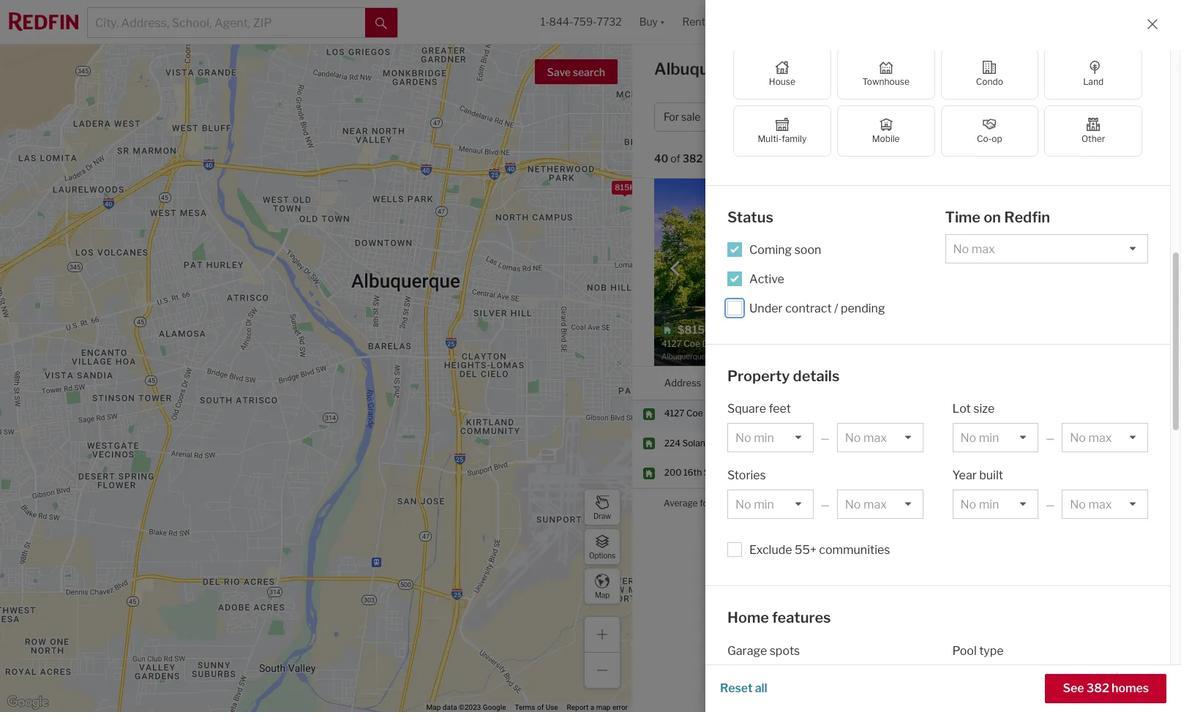 Task type: vqa. For each thing, say whether or not it's contained in the screenshot.
Save search button
yes



Task type: describe. For each thing, give the bounding box(es) containing it.
1986
[[1126, 238, 1148, 249]]

3,056
[[982, 438, 1007, 449]]

previous button image
[[669, 261, 683, 276]]

home features
[[728, 609, 832, 627]]

land
[[1084, 76, 1104, 87]]

4127
[[665, 408, 685, 419]]

map data ©2023 google
[[427, 704, 506, 712]]

40
[[655, 153, 669, 165]]

0 horizontal spatial redfin
[[806, 582, 842, 596]]

homes inside button
[[1112, 682, 1150, 696]]

photo of 4127 coe dr ne, albuquerque, nm 87110 image
[[655, 179, 907, 366]]

coe
[[687, 408, 704, 419]]

to
[[1139, 203, 1148, 214]]

0 vertical spatial ft.
[[942, 238, 952, 249]]

844-
[[550, 16, 574, 28]]

save search
[[547, 66, 606, 78]]

designed
[[1043, 191, 1081, 202]]

location button
[[754, 367, 793, 400]]

recommended button
[[780, 152, 868, 166]]

0 vertical spatial days
[[996, 258, 1016, 269]]

City, Address, School, Agent, ZIP search field
[[88, 8, 365, 37]]

exclude 55+ communities
[[750, 543, 891, 557]]

save search button
[[535, 59, 618, 84]]

reset
[[721, 682, 753, 696]]

1 horizontal spatial for
[[849, 59, 872, 78]]

well-
[[1024, 191, 1043, 202]]

55+
[[795, 543, 817, 557]]

albuquerque for 200 16th st sw
[[754, 467, 807, 478]]

4 bd / 4+ ba
[[908, 111, 965, 123]]

0 horizontal spatial on
[[984, 209, 1002, 226]]

on
[[919, 258, 931, 269]]

year built
[[953, 469, 1004, 483]]

submit search image
[[376, 17, 387, 29]]

details for property details
[[794, 367, 840, 385]]

multi-family
[[758, 133, 807, 144]]

2 horizontal spatial of
[[900, 554, 910, 567]]

map region
[[0, 2, 760, 713]]

$850,000 for 4839
[[818, 498, 861, 509]]

photos button
[[1065, 155, 1124, 176]]

41 days for $255
[[1079, 498, 1110, 509]]

for sale
[[664, 111, 701, 123]]

lot size 10,799 sq. ft.
[[1052, 258, 1148, 269]]

soon
[[795, 243, 822, 257]]

more link
[[957, 215, 978, 226]]

see
[[1064, 682, 1085, 696]]

map for map data ©2023 google
[[427, 704, 441, 712]]

address button
[[665, 367, 702, 400]]

5 days
[[988, 258, 1016, 269]]

10,799
[[1091, 258, 1121, 269]]

lot for lot size 10,799 sq. ft.
[[1052, 258, 1066, 269]]

mid-
[[1021, 203, 1040, 214]]

224 solano dr ne
[[665, 438, 737, 449]]

on inside original owner! spacious, well-designed brick home on nearly quarter-acre lot in mid-city neighborhood close to altura p...
[[1131, 191, 1141, 202]]

view
[[1085, 344, 1108, 356]]

filters
[[1040, 111, 1069, 123]]

view details
[[1085, 344, 1142, 356]]

x-out this home image
[[947, 340, 964, 358]]

4127 coe dr ne
[[665, 408, 729, 419]]

price image
[[773, 113, 788, 122]]

/ for pending
[[835, 301, 839, 315]]

reset all
[[721, 682, 768, 696]]

1+ radio
[[768, 673, 798, 703]]

insights
[[1042, 64, 1086, 78]]

sale
[[875, 59, 908, 78]]

200 16th st sw
[[665, 467, 730, 478]]

|
[[1092, 64, 1095, 78]]

home type
[[813, 111, 865, 123]]

albuquerque:
[[714, 498, 769, 509]]

1 vertical spatial redfin
[[933, 258, 960, 269]]

7732
[[597, 16, 622, 28]]

market insights link
[[999, 48, 1086, 80]]

coming soon
[[750, 243, 822, 257]]

draw button
[[584, 489, 621, 526]]

for
[[664, 111, 680, 123]]

1-844-759-7732
[[541, 16, 622, 28]]

4+ radio
[[858, 673, 888, 703]]

Co-op checkbox
[[941, 105, 1039, 157]]

condo
[[977, 76, 1004, 87]]

Multi-family checkbox
[[734, 105, 832, 157]]

382 inside '40 of 382 homes •'
[[683, 153, 703, 165]]

new
[[856, 582, 881, 596]]

home
[[1105, 191, 1129, 202]]

1 1 from the left
[[893, 554, 898, 567]]

error
[[613, 704, 628, 712]]

41 for $255
[[1079, 498, 1089, 509]]

on redfin
[[919, 258, 960, 269]]

224 solano dr ne link
[[665, 438, 741, 450]]

home for home features
[[728, 609, 770, 627]]

save
[[547, 66, 571, 78]]

3+ radio
[[828, 673, 858, 703]]

2 vertical spatial albuquerque
[[938, 582, 1009, 596]]

• inside all filters • 2 button
[[1071, 111, 1075, 123]]

coming
[[750, 243, 793, 257]]

favorite button image
[[879, 182, 904, 207]]

address
[[665, 377, 702, 388]]

days for $255
[[1090, 498, 1110, 509]]

382 inside button
[[1087, 682, 1110, 696]]

• inside '40 of 382 homes •'
[[746, 154, 749, 166]]

time
[[946, 209, 981, 226]]

nearly
[[919, 203, 944, 214]]

41 for $278
[[1087, 438, 1097, 449]]

4 for 4839
[[902, 498, 908, 509]]

feet
[[769, 402, 792, 416]]

view details link
[[1077, 335, 1150, 362]]

size
[[1067, 258, 1084, 269]]

nm
[[761, 59, 788, 78]]

other
[[1082, 133, 1106, 144]]

Townhouse checkbox
[[838, 48, 936, 100]]



Task type: locate. For each thing, give the bounding box(es) containing it.
terms of use
[[515, 704, 558, 712]]

house
[[770, 76, 796, 87]]

ne up sw
[[725, 438, 737, 449]]

map for map
[[595, 591, 610, 599]]

redfin down well-
[[1005, 209, 1051, 226]]

0 horizontal spatial 382
[[683, 153, 703, 165]]

st
[[704, 467, 713, 478]]

redfin right on
[[933, 258, 960, 269]]

1 vertical spatial dr
[[713, 438, 723, 449]]

multi-
[[758, 133, 782, 144]]

google image
[[4, 694, 52, 713]]

1 horizontal spatial on
[[1131, 191, 1141, 202]]

0 vertical spatial 4
[[908, 111, 915, 123]]

features
[[773, 609, 832, 627]]

$850,000 down price button
[[821, 438, 864, 449]]

price button
[[821, 367, 845, 400]]

option group
[[734, 48, 1143, 157]]

/ for 4+
[[932, 111, 936, 123]]

on up to
[[1131, 191, 1141, 202]]

mobile
[[873, 133, 900, 144]]

search
[[573, 66, 606, 78]]

home up garage
[[728, 609, 770, 627]]

4839
[[975, 498, 998, 509]]

0 horizontal spatial type
[[844, 111, 865, 123]]

options button
[[584, 529, 621, 565]]

$255
[[1034, 498, 1056, 509]]

41 right $255
[[1079, 498, 1089, 509]]

dr right solano
[[713, 438, 723, 449]]

0 horizontal spatial lot
[[953, 402, 972, 416]]

dr
[[705, 408, 715, 419], [713, 438, 723, 449]]

op
[[993, 133, 1003, 144]]

1 vertical spatial on
[[984, 209, 1002, 226]]

1 vertical spatial •
[[746, 154, 749, 166]]

ne right coe
[[717, 408, 729, 419]]

2 vertical spatial days
[[1090, 498, 1110, 509]]

4
[[908, 111, 915, 123], [907, 438, 913, 449], [902, 498, 908, 509]]

$850,000
[[821, 438, 864, 449], [818, 498, 861, 509]]

1 horizontal spatial of
[[671, 153, 681, 165]]

option group containing house
[[734, 48, 1143, 157]]

— right 3,056
[[1047, 432, 1056, 445]]

ft. right sq. at right
[[1137, 258, 1148, 269]]

details right view
[[1110, 344, 1142, 356]]

view details button
[[1077, 337, 1150, 362]]

0 vertical spatial on
[[1131, 191, 1141, 202]]

0 horizontal spatial 1
[[893, 554, 898, 567]]

details
[[1110, 344, 1142, 356], [794, 367, 840, 385]]

1 horizontal spatial 382
[[1087, 682, 1110, 696]]

1 horizontal spatial map
[[595, 591, 610, 599]]

active
[[750, 272, 785, 286]]

days right 5
[[996, 258, 1016, 269]]

1 vertical spatial ft.
[[1137, 258, 1148, 269]]

details for view details
[[1110, 344, 1142, 356]]

map inside button
[[595, 591, 610, 599]]

1 horizontal spatial •
[[1071, 111, 1075, 123]]

4,839
[[982, 408, 1007, 419]]

albuquerque
[[754, 438, 807, 449], [754, 467, 807, 478], [938, 582, 1009, 596]]

sort :
[[756, 153, 780, 165]]

0 horizontal spatial home
[[728, 609, 770, 627]]

home for home type
[[813, 111, 841, 123]]

favorite this home image
[[1148, 433, 1166, 451]]

market insights | city guide
[[999, 64, 1157, 78]]

:
[[778, 153, 780, 165]]

0 horizontal spatial homes
[[705, 153, 738, 165]]

of for use
[[538, 704, 544, 712]]

new mexico link
[[856, 582, 924, 596]]

Other checkbox
[[1045, 105, 1143, 157]]

1 vertical spatial $850,000
[[818, 498, 861, 509]]

co-op
[[978, 133, 1003, 144]]

0 vertical spatial dr
[[705, 408, 715, 419]]

1 horizontal spatial lot
[[1052, 258, 1066, 269]]

exclude
[[750, 543, 793, 557]]

0 vertical spatial home
[[813, 111, 841, 123]]

1 horizontal spatial details
[[1110, 344, 1142, 356]]

0 horizontal spatial details
[[794, 367, 840, 385]]

/ right bd
[[932, 111, 936, 123]]

0 vertical spatial 41
[[1087, 438, 1097, 449]]

albuquerque down feet
[[754, 438, 807, 449]]

0 vertical spatial $850,000
[[821, 438, 864, 449]]

41 days
[[1087, 438, 1118, 449], [1079, 498, 1110, 509]]

Land checkbox
[[1045, 48, 1143, 100]]

for left sale at the right top of page
[[849, 59, 872, 78]]

1
[[893, 554, 898, 567], [912, 554, 917, 567]]

0 horizontal spatial /
[[835, 301, 839, 315]]

table
[[1127, 156, 1157, 170]]

$850,000 for 3,056
[[821, 438, 864, 449]]

4 bd / 4+ ba button
[[899, 103, 992, 132]]

1 vertical spatial 41
[[1079, 498, 1089, 509]]

all filters • 2
[[1025, 111, 1083, 123]]

on
[[1131, 191, 1141, 202], [984, 209, 1002, 226]]

type for home type
[[844, 111, 865, 123]]

for sale button
[[655, 103, 729, 132]]

original owner! spacious, well-designed brick home on nearly quarter-acre lot in mid-city neighborhood close to altura p...
[[919, 191, 1148, 226]]

of inside '40 of 382 homes •'
[[671, 153, 681, 165]]

2 horizontal spatial redfin
[[1005, 209, 1051, 226]]

— for stories
[[821, 499, 830, 511]]

$168
[[994, 238, 1016, 249]]

• left sort
[[746, 154, 749, 166]]

of for 382
[[671, 153, 681, 165]]

0 vertical spatial redfin
[[1005, 209, 1051, 226]]

• left "2"
[[1071, 111, 1075, 123]]

home up recommended button
[[813, 111, 841, 123]]

details right location
[[794, 367, 840, 385]]

city
[[1040, 203, 1054, 214]]

in
[[1012, 203, 1019, 214]]

1 horizontal spatial homes
[[1112, 682, 1150, 696]]

Condo checkbox
[[941, 48, 1039, 100]]

1 vertical spatial homes
[[1112, 682, 1150, 696]]

home type button
[[803, 103, 893, 132]]

ne for 224 solano dr ne
[[725, 438, 737, 449]]

albuquerque up "albuquerque:"
[[754, 467, 807, 478]]

0 vertical spatial ne
[[717, 408, 729, 419]]

$850,000 up communities
[[818, 498, 861, 509]]

lot for lot size
[[953, 402, 972, 416]]

albuquerque up pool type
[[938, 582, 1009, 596]]

albuquerque,
[[655, 59, 758, 78]]

albuquerque for 224 solano dr ne
[[754, 438, 807, 449]]

0 vertical spatial /
[[932, 111, 936, 123]]

0 vertical spatial lot
[[1052, 258, 1066, 269]]

5+ radio
[[888, 673, 918, 703]]

4127 coe dr ne link
[[665, 408, 741, 420]]

1 vertical spatial ne
[[725, 438, 737, 449]]

on down spacious,
[[984, 209, 1002, 226]]

0 vertical spatial map
[[595, 591, 610, 599]]

type down townhouse
[[844, 111, 865, 123]]

1 vertical spatial /
[[835, 301, 839, 315]]

759-
[[574, 16, 597, 28]]

ba
[[953, 111, 965, 123]]

of right "40"
[[671, 153, 681, 165]]

acre
[[979, 203, 997, 214]]

0 vertical spatial albuquerque
[[754, 438, 807, 449]]

square feet
[[728, 402, 792, 416]]

sale
[[682, 111, 701, 123]]

all
[[756, 682, 768, 696]]

0 vertical spatial 382
[[683, 153, 703, 165]]

— down $278
[[1047, 499, 1056, 511]]

2 vertical spatial redfin
[[806, 582, 842, 596]]

of right 'page'
[[900, 554, 910, 567]]

use
[[546, 704, 558, 712]]

0 vertical spatial details
[[1110, 344, 1142, 356]]

1 vertical spatial map
[[427, 704, 441, 712]]

0 vertical spatial for
[[849, 59, 872, 78]]

2 vertical spatial 4
[[902, 498, 908, 509]]

4+
[[938, 111, 951, 123]]

1 vertical spatial home
[[728, 609, 770, 627]]

redfin
[[1005, 209, 1051, 226], [933, 258, 960, 269], [806, 582, 842, 596]]

terms
[[515, 704, 536, 712]]

any option group
[[733, 673, 918, 703]]

1 vertical spatial 41 days
[[1079, 498, 1110, 509]]

communities
[[820, 543, 891, 557]]

viewing
[[827, 554, 865, 567]]

recommended
[[782, 153, 857, 165]]

property details
[[728, 367, 840, 385]]

382 right "40"
[[683, 153, 703, 165]]

garage spots
[[728, 644, 801, 658]]

city guide link
[[1101, 62, 1160, 80]]

/ inside "4 bd / 4+ ba" button
[[932, 111, 936, 123]]

Mobile checkbox
[[838, 105, 936, 157]]

Any radio
[[733, 673, 769, 703]]

— up exclude 55+ communities
[[821, 499, 830, 511]]

1 horizontal spatial ft.
[[1137, 258, 1148, 269]]

House checkbox
[[734, 48, 832, 100]]

report a map error link
[[567, 704, 628, 712]]

1 vertical spatial details
[[794, 367, 840, 385]]

0 horizontal spatial •
[[746, 154, 749, 166]]

1 horizontal spatial /
[[932, 111, 936, 123]]

a
[[591, 704, 595, 712]]

all
[[1025, 111, 1038, 123]]

0 vertical spatial type
[[844, 111, 865, 123]]

1 horizontal spatial home
[[813, 111, 841, 123]]

1 horizontal spatial redfin
[[933, 258, 960, 269]]

of
[[671, 153, 681, 165], [900, 554, 910, 567], [538, 704, 544, 712]]

4,911
[[982, 467, 1003, 478]]

options
[[589, 551, 616, 560]]

0 horizontal spatial ft.
[[942, 238, 952, 249]]

ft. right $/sq. at the right of page
[[942, 238, 952, 249]]

table button
[[1124, 155, 1160, 178]]

1 right 'page'
[[893, 554, 898, 567]]

type for pool type
[[980, 644, 1005, 658]]

homes left sort
[[705, 153, 738, 165]]

days for $278
[[1099, 438, 1118, 449]]

lot left size at right
[[953, 402, 972, 416]]

1 vertical spatial lot
[[953, 402, 972, 416]]

home inside home type button
[[813, 111, 841, 123]]

/ left pending
[[835, 301, 839, 315]]

average for albuquerque:
[[664, 498, 769, 509]]

homes inside '40 of 382 homes •'
[[705, 153, 738, 165]]

of left the use
[[538, 704, 544, 712]]

map left data
[[427, 704, 441, 712]]

lot left size
[[1052, 258, 1066, 269]]

0 vertical spatial of
[[671, 153, 681, 165]]

2 vertical spatial of
[[538, 704, 544, 712]]

1 vertical spatial 382
[[1087, 682, 1110, 696]]

type right pool at the right of the page
[[980, 644, 1005, 658]]

time on redfin
[[946, 209, 1051, 226]]

favorite this home image
[[918, 340, 935, 358]]

41 days right $255
[[1079, 498, 1110, 509]]

1-844-759-7732 link
[[541, 16, 622, 28]]

albuquerque, nm homes for sale
[[655, 59, 908, 78]]

41 days for $278
[[1087, 438, 1118, 449]]

days left favorite this home image at bottom right
[[1099, 438, 1118, 449]]

4 for 3,056
[[907, 438, 913, 449]]

list box
[[946, 234, 1149, 263], [728, 423, 814, 453], [838, 423, 924, 453], [953, 423, 1039, 453], [1063, 423, 1149, 453], [728, 490, 814, 519], [838, 490, 924, 519], [953, 490, 1039, 519], [1063, 490, 1149, 519], [953, 665, 1149, 695]]

41 right $278
[[1087, 438, 1097, 449]]

0 vertical spatial homes
[[705, 153, 738, 165]]

1 up mexico
[[912, 554, 917, 567]]

location
[[754, 377, 793, 388]]

224
[[665, 438, 681, 449]]

ne for 4127 coe dr ne
[[717, 408, 729, 419]]

redfin link
[[806, 582, 842, 596]]

days right $255
[[1090, 498, 1110, 509]]

0 horizontal spatial for
[[700, 498, 712, 509]]

— for year built
[[1047, 499, 1056, 511]]

0 vertical spatial 41 days
[[1087, 438, 1118, 449]]

0 horizontal spatial of
[[538, 704, 544, 712]]

1 vertical spatial 4
[[907, 438, 913, 449]]

41
[[1087, 438, 1097, 449], [1079, 498, 1089, 509]]

map button
[[584, 568, 621, 605]]

$/sq.
[[919, 238, 940, 249]]

sort
[[756, 153, 778, 165]]

41 days right $278
[[1087, 438, 1118, 449]]

1 horizontal spatial 1
[[912, 554, 917, 567]]

1 vertical spatial of
[[900, 554, 910, 567]]

dr for solano
[[713, 438, 723, 449]]

1 vertical spatial days
[[1099, 438, 1118, 449]]

— for lot size
[[1047, 432, 1056, 445]]

dr for coe
[[705, 408, 715, 419]]

mexico
[[884, 582, 924, 596]]

details inside view details button
[[1110, 344, 1142, 356]]

redfin up "features"
[[806, 582, 842, 596]]

— for square feet
[[821, 432, 830, 445]]

382 right see
[[1087, 682, 1110, 696]]

1 horizontal spatial type
[[980, 644, 1005, 658]]

1 vertical spatial type
[[980, 644, 1005, 658]]

brick
[[1083, 191, 1103, 202]]

2+ radio
[[798, 673, 828, 703]]

sw
[[715, 467, 730, 478]]

favorite button checkbox
[[879, 182, 904, 207]]

albuquerque link
[[938, 582, 1009, 596]]

family
[[782, 133, 807, 144]]

dr right coe
[[705, 408, 715, 419]]

$278
[[1042, 438, 1063, 449]]

photos
[[1068, 156, 1107, 170]]

city
[[1101, 64, 1124, 78]]

2 1 from the left
[[912, 554, 917, 567]]

type inside button
[[844, 111, 865, 123]]

1 vertical spatial for
[[700, 498, 712, 509]]

homes right see
[[1112, 682, 1150, 696]]

1 vertical spatial albuquerque
[[754, 467, 807, 478]]

4 inside button
[[908, 111, 915, 123]]

stories
[[728, 469, 767, 483]]

200
[[665, 467, 682, 478]]

for right average
[[700, 498, 712, 509]]

$/sq. ft.
[[919, 238, 952, 249]]

— down price button
[[821, 432, 830, 445]]

0 vertical spatial •
[[1071, 111, 1075, 123]]

map down options
[[595, 591, 610, 599]]

0 horizontal spatial map
[[427, 704, 441, 712]]

townhouse
[[863, 76, 910, 87]]

815k
[[615, 182, 636, 192]]

p...
[[946, 215, 957, 226]]



